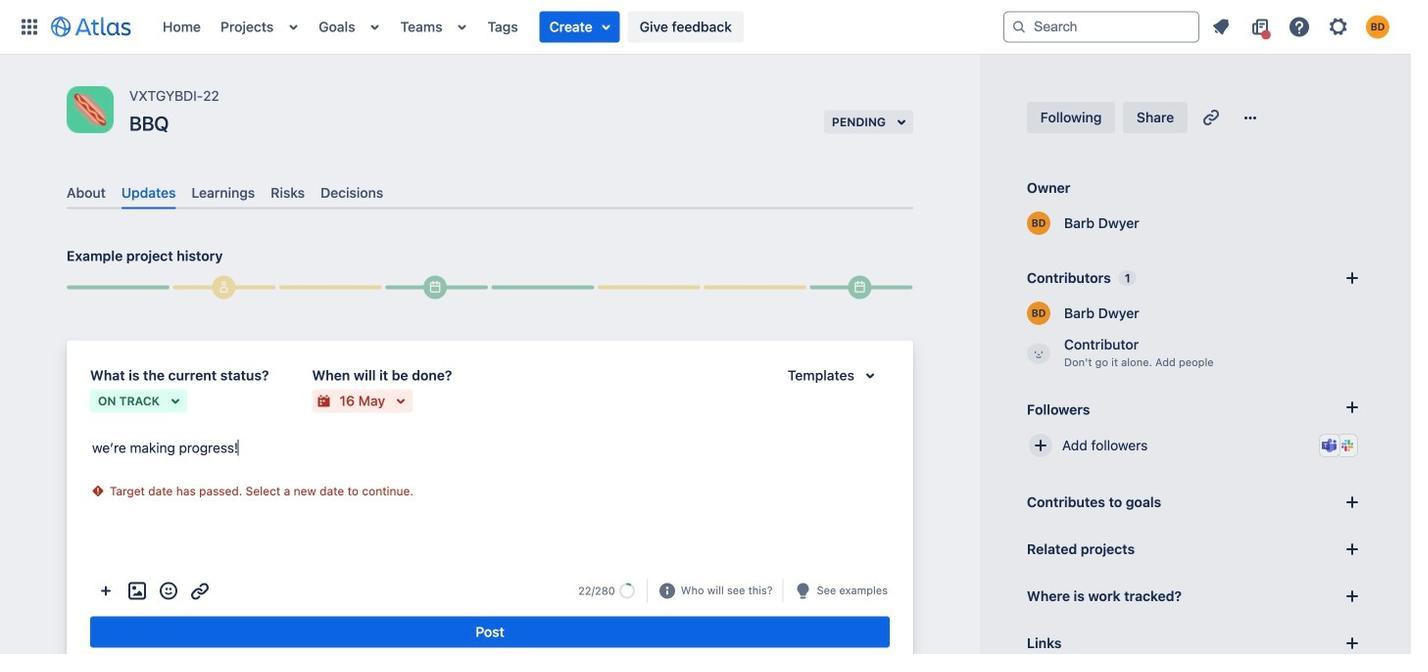 Task type: describe. For each thing, give the bounding box(es) containing it.
1 horizontal spatial list
[[1203, 11, 1399, 43]]

switch to... image
[[18, 15, 41, 39]]

help image
[[1288, 15, 1311, 39]]

msteams logo showing  channels are connected to this project image
[[1322, 438, 1338, 454]]

settings image
[[1327, 15, 1350, 39]]

list item inside top element
[[540, 11, 620, 43]]

error image
[[90, 484, 106, 499]]

search image
[[1011, 19, 1027, 35]]

account image
[[1366, 15, 1389, 39]]

top element
[[12, 0, 1003, 54]]

insert link image
[[188, 580, 212, 603]]



Task type: vqa. For each thing, say whether or not it's contained in the screenshot.
Search Box
yes



Task type: locate. For each thing, give the bounding box(es) containing it.
slack logo showing nan channels are connected to this project image
[[1339, 438, 1355, 454]]

insert emoji image
[[157, 580, 180, 603]]

Search field
[[1003, 11, 1199, 43]]

more actions image
[[94, 580, 118, 603]]

banner
[[0, 0, 1411, 55]]

None search field
[[1003, 11, 1199, 43]]

list
[[153, 0, 1003, 54], [1203, 11, 1399, 43]]

add files, videos, or images image
[[125, 580, 149, 603]]

list item
[[540, 11, 620, 43]]

add a follower image
[[1340, 396, 1364, 419]]

notifications image
[[1209, 15, 1233, 39]]

tab list
[[59, 177, 921, 209]]

Main content area, start typing to enter text. text field
[[90, 437, 890, 468]]

add follower image
[[1029, 434, 1052, 458]]

0 horizontal spatial list
[[153, 0, 1003, 54]]



